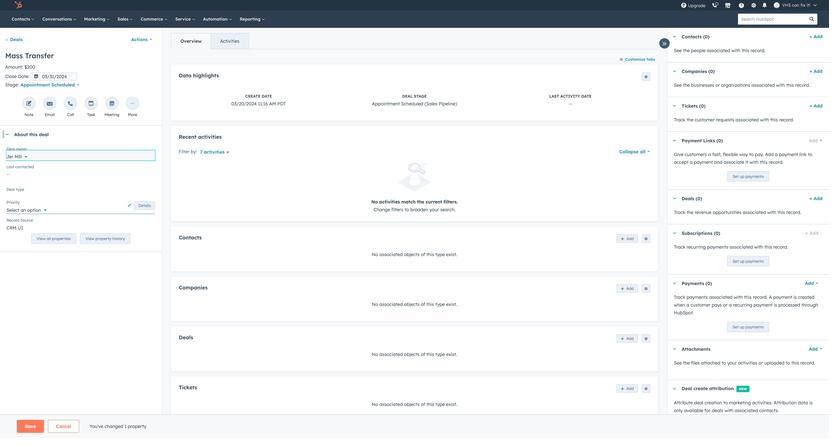 Task type: locate. For each thing, give the bounding box(es) containing it.
alert
[[179, 162, 651, 214]]

caret image
[[5, 134, 9, 135], [673, 388, 677, 390]]

-- text field
[[6, 168, 155, 179]]

marketplaces image
[[726, 3, 731, 9]]

navigation
[[171, 33, 249, 49]]

MM/DD/YYYY text field
[[31, 73, 77, 81]]

caret image
[[673, 36, 677, 37], [673, 70, 677, 72], [673, 105, 677, 107], [673, 140, 677, 141], [673, 198, 677, 199], [673, 233, 677, 234], [673, 283, 677, 284], [673, 349, 677, 350]]

8 caret image from the top
[[673, 349, 677, 350]]

1 horizontal spatial caret image
[[673, 388, 677, 390]]

7 caret image from the top
[[673, 283, 677, 284]]

meeting image
[[109, 101, 115, 107]]

1 vertical spatial caret image
[[673, 388, 677, 390]]

0 horizontal spatial caret image
[[5, 134, 9, 135]]

5 caret image from the top
[[673, 198, 677, 199]]

menu
[[678, 0, 822, 10]]



Task type: describe. For each thing, give the bounding box(es) containing it.
task image
[[88, 101, 94, 107]]

email image
[[47, 101, 53, 107]]

4 caret image from the top
[[673, 140, 677, 141]]

3 caret image from the top
[[673, 105, 677, 107]]

6 caret image from the top
[[673, 233, 677, 234]]

2 caret image from the top
[[673, 70, 677, 72]]

call image
[[68, 101, 73, 107]]

0 vertical spatial caret image
[[5, 134, 9, 135]]

note image
[[26, 101, 32, 107]]

more image
[[130, 101, 136, 107]]

1 caret image from the top
[[673, 36, 677, 37]]

Search HubSpot search field
[[739, 14, 807, 25]]

jacob simon image
[[774, 2, 780, 8]]



Task type: vqa. For each thing, say whether or not it's contained in the screenshot.
Create quote
no



